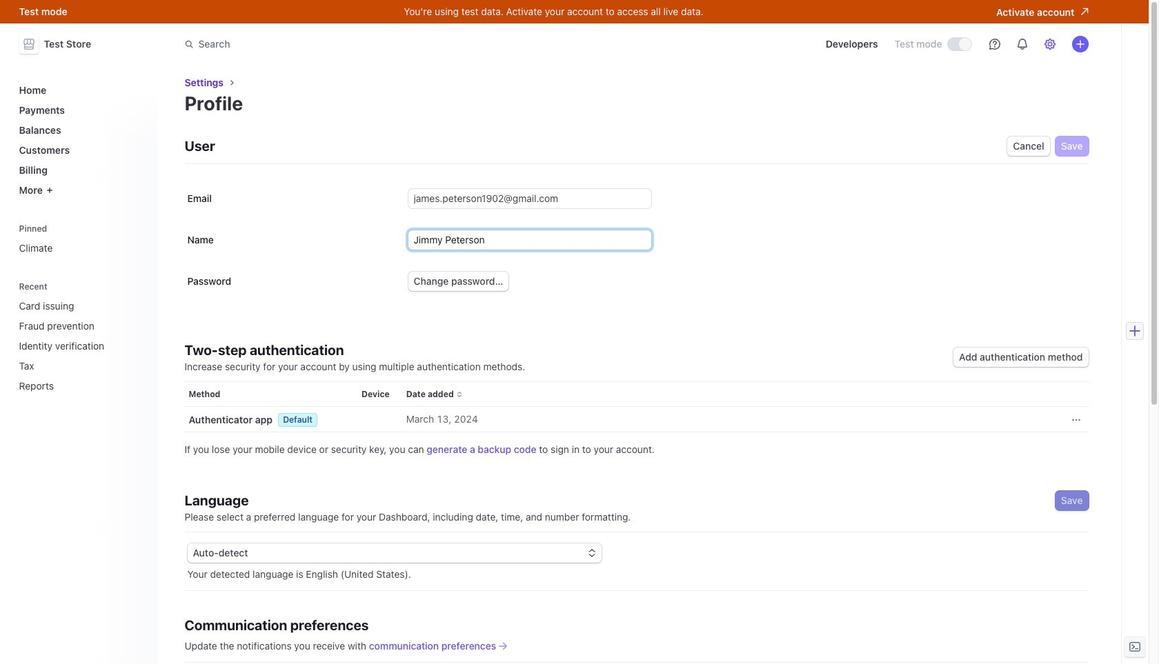 Task type: describe. For each thing, give the bounding box(es) containing it.
row actions image
[[1072, 416, 1081, 424]]

settings image
[[1045, 39, 1056, 50]]

notifications image
[[1017, 39, 1028, 50]]



Task type: locate. For each thing, give the bounding box(es) containing it.
None email field
[[408, 189, 651, 208]]

None text field
[[408, 231, 651, 250]]

Search text field
[[176, 31, 566, 57]]

2 recent element from the top
[[13, 295, 149, 398]]

core navigation links element
[[13, 79, 149, 202]]

1 recent element from the top
[[13, 282, 149, 398]]

Test mode checkbox
[[948, 38, 972, 50]]

pinned element
[[13, 224, 149, 260]]

None search field
[[176, 31, 566, 57]]

help image
[[990, 39, 1001, 50]]

recent element
[[13, 282, 149, 398], [13, 295, 149, 398]]



Task type: vqa. For each thing, say whether or not it's contained in the screenshot.
The Email Input 'email field'
no



